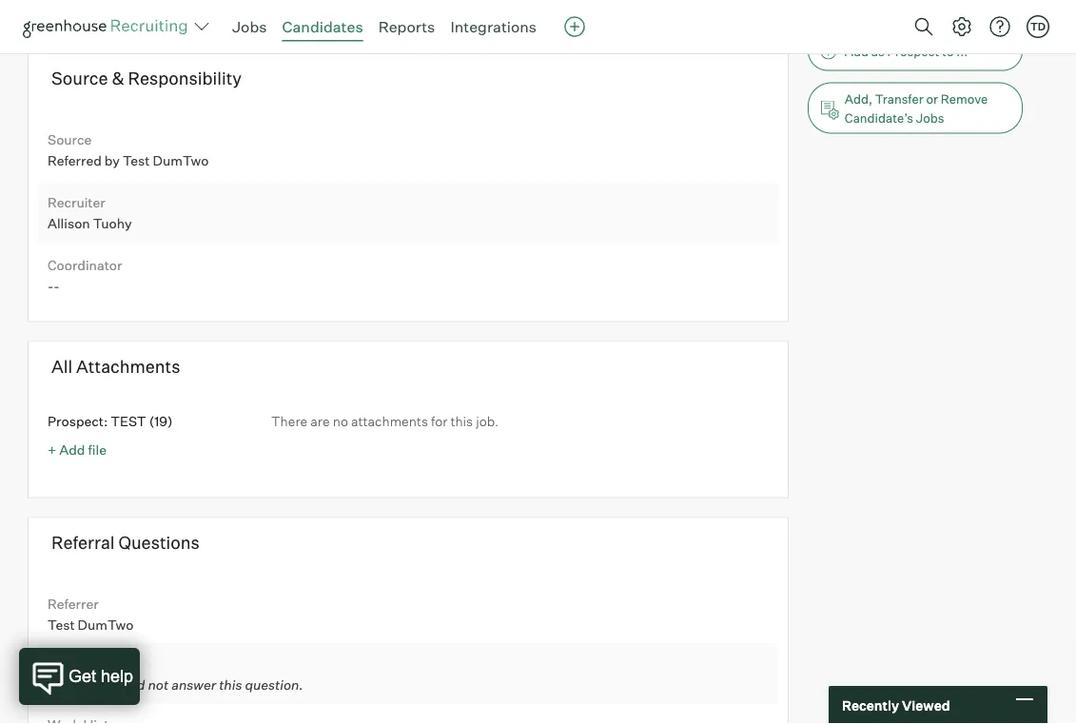 Task type: vqa. For each thing, say whether or not it's contained in the screenshot.
Add as Prospect to ... button
yes



Task type: locate. For each thing, give the bounding box(es) containing it.
1 vertical spatial this
[[219, 677, 242, 694]]

source up referred
[[48, 132, 92, 149]]

td
[[1030, 20, 1046, 33]]

answer
[[171, 677, 216, 694]]

this right for
[[450, 413, 473, 430]]

add left as
[[845, 44, 869, 59]]

this
[[450, 413, 473, 430], [219, 677, 242, 694]]

dumtwo
[[153, 153, 209, 169], [78, 617, 134, 634]]

did
[[125, 677, 145, 694]]

0 horizontal spatial add
[[59, 442, 85, 458]]

source & responsibility
[[51, 68, 242, 90]]

source inside source referred by test dumtwo
[[48, 132, 92, 149]]

integrations
[[450, 17, 537, 36]]

add, transfer or remove candidate's jobs
[[845, 91, 988, 126]]

relationship
[[48, 656, 126, 673]]

dumtwo down the referrer
[[78, 617, 134, 634]]

dumtwo inside referrer test dumtwo
[[78, 617, 134, 634]]

greenhouse recruiting image
[[23, 15, 194, 38]]

recently viewed
[[842, 697, 950, 713]]

this right the answer
[[219, 677, 242, 694]]

referrer
[[75, 677, 122, 694]]

test right by at the top of page
[[123, 153, 150, 169]]

questions
[[118, 532, 200, 554]]

add as prospect to ... button
[[808, 31, 1023, 71]]

jobs
[[232, 17, 267, 36], [916, 110, 944, 126]]

add, transfer or remove candidate's jobs button
[[808, 83, 1023, 134]]

1 horizontal spatial this
[[450, 413, 473, 430]]

+
[[48, 442, 56, 458]]

source for source referred by test dumtwo
[[48, 132, 92, 149]]

referral
[[51, 532, 115, 554]]

+ add file
[[48, 442, 107, 458]]

job.
[[476, 413, 499, 430]]

test down the referrer
[[48, 617, 75, 634]]

1 - from the left
[[48, 278, 54, 294]]

source left & at left
[[51, 68, 108, 90]]

question.
[[245, 677, 303, 694]]

test
[[111, 413, 146, 430]]

prospect
[[887, 44, 939, 59]]

add right +
[[59, 442, 85, 458]]

dumtwo right by at the top of page
[[153, 153, 209, 169]]

1 horizontal spatial jobs
[[916, 110, 944, 126]]

1 horizontal spatial test
[[123, 153, 150, 169]]

0 horizontal spatial test
[[48, 617, 75, 634]]

1 vertical spatial dumtwo
[[78, 617, 134, 634]]

0 vertical spatial jobs
[[232, 17, 267, 36]]

coordinator --
[[48, 257, 122, 294]]

referral questions
[[51, 532, 200, 554]]

add as prospect to ...
[[845, 44, 968, 59]]

+ add file link
[[48, 442, 107, 458]]

prospect: test (19)
[[48, 413, 173, 430]]

test inside referrer test dumtwo
[[48, 617, 75, 634]]

1 horizontal spatial add
[[845, 44, 869, 59]]

there are no attachments for this job.
[[271, 413, 499, 430]]

1 horizontal spatial dumtwo
[[153, 153, 209, 169]]

test inside source referred by test dumtwo
[[123, 153, 150, 169]]

0 vertical spatial source
[[51, 68, 108, 90]]

jobs down or
[[916, 110, 944, 126]]

or
[[926, 91, 938, 106]]

recruiter
[[48, 195, 105, 211]]

allison
[[48, 215, 90, 232]]

-
[[48, 278, 54, 294], [54, 278, 60, 294]]

transfer
[[875, 91, 924, 106]]

as
[[871, 44, 885, 59]]

referred
[[48, 153, 102, 169]]

0 horizontal spatial dumtwo
[[78, 617, 134, 634]]

0 horizontal spatial jobs
[[232, 17, 267, 36]]

search image
[[912, 15, 935, 38]]

2 - from the left
[[54, 278, 60, 294]]

td button
[[1027, 15, 1050, 38]]

1 vertical spatial test
[[48, 617, 75, 634]]

add inside button
[[845, 44, 869, 59]]

source
[[51, 68, 108, 90], [48, 132, 92, 149]]

dumtwo inside source referred by test dumtwo
[[153, 153, 209, 169]]

0 horizontal spatial this
[[219, 677, 242, 694]]

test
[[123, 153, 150, 169], [48, 617, 75, 634]]

(19)
[[149, 413, 173, 430]]

jobs left candidates
[[232, 17, 267, 36]]

0 vertical spatial this
[[450, 413, 473, 430]]

0 vertical spatial dumtwo
[[153, 153, 209, 169]]

reports
[[378, 17, 435, 36]]

1 vertical spatial source
[[48, 132, 92, 149]]

0 vertical spatial test
[[123, 153, 150, 169]]

prospect:
[[48, 413, 108, 430]]

1 vertical spatial jobs
[[916, 110, 944, 126]]

add
[[845, 44, 869, 59], [59, 442, 85, 458]]

jobs inside add, transfer or remove candidate's jobs
[[916, 110, 944, 126]]

candidates
[[282, 17, 363, 36]]

configure image
[[951, 15, 973, 38]]

responsibility
[[128, 68, 242, 90]]

0 vertical spatial add
[[845, 44, 869, 59]]

there
[[271, 413, 308, 430]]



Task type: describe. For each thing, give the bounding box(es) containing it.
candidate's
[[845, 110, 913, 126]]

the
[[48, 677, 72, 694]]

to
[[942, 44, 954, 59]]

are
[[310, 413, 330, 430]]

relationship the referrer did not answer this question.
[[48, 656, 303, 694]]

coordinator
[[48, 257, 122, 274]]

all
[[51, 356, 72, 378]]

not
[[148, 677, 169, 694]]

remove
[[941, 91, 988, 106]]

referrer test dumtwo
[[48, 596, 134, 634]]

candidates link
[[282, 17, 363, 36]]

integrations link
[[450, 17, 537, 36]]

referrer
[[48, 596, 99, 613]]

file
[[88, 442, 107, 458]]

by
[[104, 153, 120, 169]]

td button
[[1023, 11, 1053, 42]]

tuohy
[[93, 215, 132, 232]]

source for source & responsibility
[[51, 68, 108, 90]]

no
[[333, 413, 348, 430]]

viewed
[[902, 697, 950, 713]]

reports link
[[378, 17, 435, 36]]

&
[[112, 68, 124, 90]]

add,
[[845, 91, 872, 106]]

this inside relationship the referrer did not answer this question.
[[219, 677, 242, 694]]

recently
[[842, 697, 899, 713]]

1 vertical spatial add
[[59, 442, 85, 458]]

recruiter allison tuohy
[[48, 195, 132, 232]]

source referred by test dumtwo
[[48, 132, 212, 169]]

jobs link
[[232, 17, 267, 36]]

all attachments
[[51, 356, 180, 378]]

...
[[957, 44, 968, 59]]

for
[[431, 413, 448, 430]]

attachments
[[76, 356, 180, 378]]

attachments
[[351, 413, 428, 430]]



